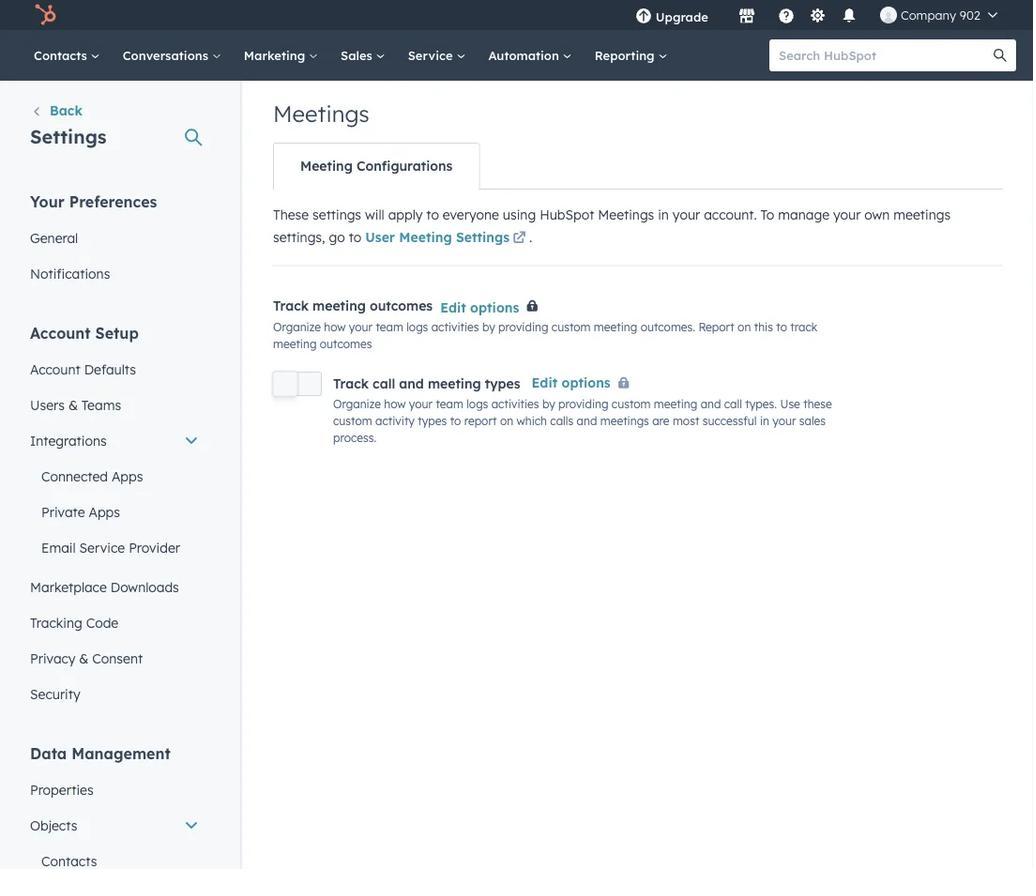 Task type: describe. For each thing, give the bounding box(es) containing it.
sales link
[[330, 30, 397, 81]]

email service provider link
[[19, 530, 210, 566]]

outcomes.
[[641, 320, 696, 334]]

account defaults link
[[19, 352, 210, 387]]

help image
[[778, 8, 795, 25]]

reporting link
[[584, 30, 679, 81]]

objects button
[[19, 808, 210, 844]]

properties link
[[19, 772, 210, 808]]

private apps link
[[19, 494, 210, 530]]

properties
[[30, 782, 94, 798]]

company 902
[[901, 7, 981, 23]]

account.
[[704, 207, 757, 223]]

company
[[901, 7, 957, 23]]

management
[[72, 744, 171, 763]]

privacy
[[30, 650, 75, 667]]

private apps
[[41, 504, 120, 520]]

providing for outcomes.
[[499, 320, 549, 334]]

on inside organize how your team logs activities by providing custom meeting outcomes. report on this to track meeting outcomes
[[738, 320, 751, 334]]

automation
[[489, 47, 563, 63]]

contacts link
[[23, 30, 111, 81]]

marketplace
[[30, 579, 107, 595]]

apply
[[388, 207, 423, 223]]

marketplace downloads link
[[19, 569, 210, 605]]

users & teams
[[30, 397, 121, 413]]

marketing
[[244, 47, 309, 63]]

account for account defaults
[[30, 361, 81, 377]]

security link
[[19, 677, 210, 712]]

settings
[[313, 207, 362, 223]]

report
[[464, 414, 497, 428]]

tracking
[[30, 615, 82, 631]]

search button
[[985, 39, 1017, 71]]

configurations
[[357, 158, 453, 174]]

which
[[517, 414, 547, 428]]

upgrade
[[656, 9, 709, 24]]

custom for outcomes.
[[552, 320, 591, 334]]

help button
[[771, 0, 803, 30]]

Search HubSpot search field
[[770, 39, 1000, 71]]

using
[[503, 207, 536, 223]]

privacy & consent
[[30, 650, 143, 667]]

setup
[[95, 323, 139, 342]]

marketplaces button
[[728, 0, 767, 30]]

your left account. at right
[[673, 207, 701, 223]]

automation link
[[477, 30, 584, 81]]

link opens in a new window image inside user meeting settings link
[[513, 232, 526, 246]]

objects
[[30, 817, 77, 834]]

your down use
[[773, 414, 797, 428]]

1 link opens in a new window image from the top
[[513, 228, 526, 250]]

contacts
[[34, 47, 91, 63]]

go
[[329, 229, 345, 246]]

logs for outcomes
[[407, 320, 428, 334]]

connected apps link
[[19, 459, 210, 494]]

organize for activity
[[333, 397, 381, 411]]

account defaults
[[30, 361, 136, 377]]

own
[[865, 207, 891, 223]]

0 vertical spatial settings
[[30, 124, 107, 148]]

to
[[761, 207, 775, 223]]

user
[[365, 229, 395, 246]]

notifications image
[[841, 8, 858, 25]]

notifications link
[[19, 256, 210, 292]]

organize how your team logs activities by providing custom meeting and call types. use these custom activity types to report on which calls and meetings are most successful in your sales process.
[[333, 397, 833, 445]]

are
[[653, 414, 670, 428]]

marketing link
[[233, 30, 330, 81]]

types inside organize how your team logs activities by providing custom meeting and call types. use these custom activity types to report on which calls and meetings are most successful in your sales process.
[[418, 414, 447, 428]]

edit options
[[532, 374, 611, 391]]

0 vertical spatial types
[[485, 376, 521, 392]]

conversations
[[123, 47, 212, 63]]

marketplace downloads
[[30, 579, 179, 595]]

settings link
[[806, 5, 830, 25]]

team for outcomes
[[376, 320, 404, 334]]

to up user meeting settings in the top left of the page
[[427, 207, 439, 223]]

tracking code link
[[19, 605, 210, 641]]

data
[[30, 744, 67, 763]]

0 vertical spatial service
[[408, 47, 457, 63]]

track
[[791, 320, 818, 334]]

edit options button for track meeting outcomes
[[441, 296, 520, 319]]

report
[[699, 320, 735, 334]]

general
[[30, 230, 78, 246]]

company 902 button
[[869, 0, 1009, 30]]

notifications
[[30, 265, 110, 282]]

calls
[[551, 414, 574, 428]]

to inside organize how your team logs activities by providing custom meeting outcomes. report on this to track meeting outcomes
[[777, 320, 788, 334]]

preferences
[[69, 192, 157, 211]]

provider
[[129, 539, 180, 556]]

reporting
[[595, 47, 659, 63]]

& for users
[[68, 397, 78, 413]]

logs for types
[[467, 397, 489, 411]]

in inside "these settings will apply to everyone using hubspot meetings in your account. to manage your own meetings settings, go to"
[[658, 207, 669, 223]]

will
[[365, 207, 385, 223]]

connected
[[41, 468, 108, 485]]

your preferences element
[[19, 191, 210, 292]]

activities for outcomes
[[432, 320, 479, 334]]

outcomes inside track meeting outcomes edit options
[[370, 298, 433, 314]]



Task type: locate. For each thing, give the bounding box(es) containing it.
user meeting settings link
[[365, 228, 530, 250]]

your
[[30, 192, 65, 211]]

organize inside organize how your team logs activities by providing custom meeting and call types. use these custom activity types to report on which calls and meetings are most successful in your sales process.
[[333, 397, 381, 411]]

meetings
[[273, 100, 370, 128], [598, 207, 655, 223]]

meeting
[[313, 298, 366, 314], [594, 320, 638, 334], [273, 337, 317, 351], [428, 376, 481, 392], [654, 397, 698, 411]]

call
[[373, 376, 395, 392], [725, 397, 743, 411]]

types.
[[746, 397, 778, 411]]

1 vertical spatial organize
[[333, 397, 381, 411]]

meetings inside "these settings will apply to everyone using hubspot meetings in your account. to manage your own meetings settings, go to"
[[894, 207, 951, 223]]

settings,
[[273, 229, 325, 246]]

0 horizontal spatial options
[[471, 299, 520, 315]]

1 vertical spatial in
[[760, 414, 770, 428]]

by inside organize how your team logs activities by providing custom meeting and call types. use these custom activity types to report on which calls and meetings are most successful in your sales process.
[[543, 397, 556, 411]]

1 vertical spatial outcomes
[[320, 337, 372, 351]]

custom inside organize how your team logs activities by providing custom meeting outcomes. report on this to track meeting outcomes
[[552, 320, 591, 334]]

service inside account setup element
[[79, 539, 125, 556]]

1 horizontal spatial options
[[562, 374, 611, 391]]

how
[[324, 320, 346, 334], [384, 397, 406, 411]]

edit up which
[[532, 374, 558, 391]]

and up activity
[[399, 376, 424, 392]]

1 vertical spatial meetings
[[598, 207, 655, 223]]

meeting
[[300, 158, 353, 174], [399, 229, 452, 246]]

defaults
[[84, 361, 136, 377]]

successful
[[703, 414, 757, 428]]

team inside organize how your team logs activities by providing custom meeting outcomes. report on this to track meeting outcomes
[[376, 320, 404, 334]]

edit options button up organize how your team logs activities by providing custom meeting and call types. use these custom activity types to report on which calls and meetings are most successful in your sales process.
[[532, 371, 637, 395]]

edit down user meeting settings link
[[441, 299, 467, 315]]

to inside organize how your team logs activities by providing custom meeting and call types. use these custom activity types to report on which calls and meetings are most successful in your sales process.
[[450, 414, 461, 428]]

0 horizontal spatial track
[[273, 298, 309, 314]]

0 horizontal spatial types
[[418, 414, 447, 428]]

0 horizontal spatial providing
[[499, 320, 549, 334]]

1 vertical spatial team
[[436, 397, 464, 411]]

0 vertical spatial edit
[[441, 299, 467, 315]]

how inside organize how your team logs activities by providing custom meeting outcomes. report on this to track meeting outcomes
[[324, 320, 346, 334]]

1 vertical spatial settings
[[456, 229, 510, 246]]

process.
[[333, 431, 377, 445]]

how for activity
[[384, 397, 406, 411]]

0 horizontal spatial how
[[324, 320, 346, 334]]

outcomes down user
[[370, 298, 433, 314]]

mateo roberts image
[[881, 7, 898, 23]]

0 vertical spatial call
[[373, 376, 395, 392]]

apps inside connected apps link
[[112, 468, 143, 485]]

0 horizontal spatial settings
[[30, 124, 107, 148]]

1 vertical spatial call
[[725, 397, 743, 411]]

call up activity
[[373, 376, 395, 392]]

meetings right own
[[894, 207, 951, 223]]

1 horizontal spatial how
[[384, 397, 406, 411]]

1 horizontal spatial types
[[485, 376, 521, 392]]

edit options button
[[441, 296, 520, 319], [532, 371, 637, 395]]

activities for types
[[492, 397, 540, 411]]

0 vertical spatial providing
[[499, 320, 549, 334]]

hubspot
[[540, 207, 595, 223]]

organize
[[273, 320, 321, 334], [333, 397, 381, 411]]

providing for and
[[559, 397, 609, 411]]

apps for private apps
[[89, 504, 120, 520]]

your preferences
[[30, 192, 157, 211]]

0 vertical spatial team
[[376, 320, 404, 334]]

organize down the settings,
[[273, 320, 321, 334]]

1 horizontal spatial meetings
[[598, 207, 655, 223]]

these
[[273, 207, 309, 223]]

1 horizontal spatial service
[[408, 47, 457, 63]]

to
[[427, 207, 439, 223], [349, 229, 362, 246], [777, 320, 788, 334], [450, 414, 461, 428]]

on left which
[[500, 414, 514, 428]]

0 horizontal spatial in
[[658, 207, 669, 223]]

marketplaces image
[[739, 8, 756, 25]]

meetings down the sales
[[273, 100, 370, 128]]

connected apps
[[41, 468, 143, 485]]

2 vertical spatial and
[[577, 414, 598, 428]]

0 vertical spatial options
[[471, 299, 520, 315]]

call up successful
[[725, 397, 743, 411]]

service down private apps link
[[79, 539, 125, 556]]

1 vertical spatial account
[[30, 361, 81, 377]]

search image
[[994, 49, 1008, 62]]

edit options button up organize how your team logs activities by providing custom meeting outcomes. report on this to track meeting outcomes
[[441, 296, 520, 319]]

these
[[804, 397, 833, 411]]

0 vertical spatial outcomes
[[370, 298, 433, 314]]

outcomes down track meeting outcomes edit options
[[320, 337, 372, 351]]

0 vertical spatial how
[[324, 320, 346, 334]]

0 horizontal spatial &
[[68, 397, 78, 413]]

how up activity
[[384, 397, 406, 411]]

organize up 'process.'
[[333, 397, 381, 411]]

apps down 'integrations' button
[[112, 468, 143, 485]]

meeting inside track meeting outcomes edit options
[[313, 298, 366, 314]]

outcomes inside organize how your team logs activities by providing custom meeting outcomes. report on this to track meeting outcomes
[[320, 337, 372, 351]]

options inside button
[[562, 374, 611, 391]]

how for meeting
[[324, 320, 346, 334]]

options up organize how your team logs activities by providing custom meeting and call types. use these custom activity types to report on which calls and meetings are most successful in your sales process.
[[562, 374, 611, 391]]

1 horizontal spatial in
[[760, 414, 770, 428]]

1 horizontal spatial meetings
[[894, 207, 951, 223]]

data management
[[30, 744, 171, 763]]

&
[[68, 397, 78, 413], [79, 650, 89, 667]]

0 horizontal spatial organize
[[273, 320, 321, 334]]

logs up report
[[467, 397, 489, 411]]

service link
[[397, 30, 477, 81]]

link opens in a new window image
[[513, 228, 526, 250], [513, 232, 526, 246]]

users & teams link
[[19, 387, 210, 423]]

1 vertical spatial service
[[79, 539, 125, 556]]

organize for meeting
[[273, 320, 321, 334]]

1 horizontal spatial and
[[577, 414, 598, 428]]

account setup element
[[19, 323, 210, 712]]

team down track call and meeting types
[[436, 397, 464, 411]]

and right calls
[[577, 414, 598, 428]]

your down track meeting outcomes edit options
[[349, 320, 373, 334]]

1 account from the top
[[30, 323, 91, 342]]

apps up email service provider
[[89, 504, 120, 520]]

logs inside organize how your team logs activities by providing custom meeting outcomes. report on this to track meeting outcomes
[[407, 320, 428, 334]]

apps for connected apps
[[112, 468, 143, 485]]

integrations
[[30, 432, 107, 449]]

providing up 'edit options'
[[499, 320, 549, 334]]

teams
[[82, 397, 121, 413]]

meeting configurations link
[[274, 144, 479, 189]]

activities inside organize how your team logs activities by providing custom meeting outcomes. report on this to track meeting outcomes
[[432, 320, 479, 334]]

providing down 'edit options'
[[559, 397, 609, 411]]

1 horizontal spatial on
[[738, 320, 751, 334]]

1 horizontal spatial providing
[[559, 397, 609, 411]]

menu
[[622, 0, 1011, 30]]

0 vertical spatial track
[[273, 298, 309, 314]]

on left this
[[738, 320, 751, 334]]

activity
[[376, 414, 415, 428]]

in down the types. in the right top of the page
[[760, 414, 770, 428]]

your down track call and meeting types
[[409, 397, 433, 411]]

apps inside private apps link
[[89, 504, 120, 520]]

service
[[408, 47, 457, 63], [79, 539, 125, 556]]

track meeting outcomes edit options
[[273, 298, 520, 315]]

1 vertical spatial activities
[[492, 397, 540, 411]]

general link
[[19, 220, 210, 256]]

0 vertical spatial organize
[[273, 320, 321, 334]]

track for track call and meeting types
[[333, 376, 369, 392]]

these settings will apply to everyone using hubspot meetings in your account. to manage your own meetings settings, go to
[[273, 207, 951, 246]]

1 horizontal spatial track
[[333, 376, 369, 392]]

1 horizontal spatial custom
[[552, 320, 591, 334]]

meetings inside organize how your team logs activities by providing custom meeting and call types. use these custom activity types to report on which calls and meetings are most successful in your sales process.
[[601, 414, 650, 428]]

integrations button
[[19, 423, 210, 459]]

your inside organize how your team logs activities by providing custom meeting outcomes. report on this to track meeting outcomes
[[349, 320, 373, 334]]

by for types
[[543, 397, 556, 411]]

1 horizontal spatial edit options button
[[532, 371, 637, 395]]

1 vertical spatial meetings
[[601, 414, 650, 428]]

& for privacy
[[79, 650, 89, 667]]

0 vertical spatial account
[[30, 323, 91, 342]]

0 horizontal spatial on
[[500, 414, 514, 428]]

sales
[[341, 47, 376, 63]]

0 horizontal spatial edit options button
[[441, 296, 520, 319]]

1 vertical spatial meeting
[[399, 229, 452, 246]]

security
[[30, 686, 80, 702]]

team inside organize how your team logs activities by providing custom meeting and call types. use these custom activity types to report on which calls and meetings are most successful in your sales process.
[[436, 397, 464, 411]]

to right the go
[[349, 229, 362, 246]]

2 vertical spatial custom
[[333, 414, 372, 428]]

consent
[[92, 650, 143, 667]]

users
[[30, 397, 65, 413]]

1 horizontal spatial activities
[[492, 397, 540, 411]]

email service provider
[[41, 539, 180, 556]]

0 vertical spatial meetings
[[273, 100, 370, 128]]

settings image
[[810, 8, 827, 25]]

1 vertical spatial edit
[[532, 374, 558, 391]]

0 vertical spatial meeting
[[300, 158, 353, 174]]

sales
[[800, 414, 826, 428]]

call inside organize how your team logs activities by providing custom meeting and call types. use these custom activity types to report on which calls and meetings are most successful in your sales process.
[[725, 397, 743, 411]]

on inside organize how your team logs activities by providing custom meeting and call types. use these custom activity types to report on which calls and meetings are most successful in your sales process.
[[500, 414, 514, 428]]

902
[[960, 7, 981, 23]]

everyone
[[443, 207, 499, 223]]

activities inside organize how your team logs activities by providing custom meeting and call types. use these custom activity types to report on which calls and meetings are most successful in your sales process.
[[492, 397, 540, 411]]

0 vertical spatial activities
[[432, 320, 479, 334]]

1 horizontal spatial edit
[[532, 374, 558, 391]]

1 vertical spatial &
[[79, 650, 89, 667]]

on
[[738, 320, 751, 334], [500, 414, 514, 428]]

settings down everyone
[[456, 229, 510, 246]]

1 horizontal spatial logs
[[467, 397, 489, 411]]

0 horizontal spatial service
[[79, 539, 125, 556]]

0 horizontal spatial by
[[483, 320, 496, 334]]

activities down track meeting outcomes edit options
[[432, 320, 479, 334]]

by up track call and meeting types
[[483, 320, 496, 334]]

meeting down apply
[[399, 229, 452, 246]]

email
[[41, 539, 76, 556]]

0 horizontal spatial custom
[[333, 414, 372, 428]]

0 vertical spatial in
[[658, 207, 669, 223]]

organize how your team logs activities by providing custom meeting outcomes. report on this to track meeting outcomes
[[273, 320, 818, 351]]

0 horizontal spatial activities
[[432, 320, 479, 334]]

activities up which
[[492, 397, 540, 411]]

manage
[[779, 207, 830, 223]]

0 vertical spatial by
[[483, 320, 496, 334]]

your left own
[[834, 207, 861, 223]]

menu containing company 902
[[622, 0, 1011, 30]]

meeting up settings
[[300, 158, 353, 174]]

2 account from the top
[[30, 361, 81, 377]]

in left account. at right
[[658, 207, 669, 223]]

0 horizontal spatial and
[[399, 376, 424, 392]]

privacy & consent link
[[19, 641, 210, 677]]

track up 'process.'
[[333, 376, 369, 392]]

back
[[50, 102, 83, 119]]

0 horizontal spatial meetings
[[273, 100, 370, 128]]

how inside organize how your team logs activities by providing custom meeting and call types. use these custom activity types to report on which calls and meetings are most successful in your sales process.
[[384, 397, 406, 411]]

downloads
[[111, 579, 179, 595]]

0 vertical spatial and
[[399, 376, 424, 392]]

conversations link
[[111, 30, 233, 81]]

service right sales link
[[408, 47, 457, 63]]

data management element
[[19, 743, 210, 870]]

organize inside organize how your team logs activities by providing custom meeting outcomes. report on this to track meeting outcomes
[[273, 320, 321, 334]]

providing inside organize how your team logs activities by providing custom meeting outcomes. report on this to track meeting outcomes
[[499, 320, 549, 334]]

account setup
[[30, 323, 139, 342]]

meetings
[[894, 207, 951, 223], [601, 414, 650, 428]]

0 horizontal spatial call
[[373, 376, 395, 392]]

1 vertical spatial options
[[562, 374, 611, 391]]

track inside track meeting outcomes edit options
[[273, 298, 309, 314]]

1 vertical spatial by
[[543, 397, 556, 411]]

to left report
[[450, 414, 461, 428]]

1 horizontal spatial &
[[79, 650, 89, 667]]

team for types
[[436, 397, 464, 411]]

account for account setup
[[30, 323, 91, 342]]

logs down track meeting outcomes edit options
[[407, 320, 428, 334]]

providing
[[499, 320, 549, 334], [559, 397, 609, 411]]

1 vertical spatial apps
[[89, 504, 120, 520]]

0 horizontal spatial logs
[[407, 320, 428, 334]]

0 horizontal spatial meetings
[[601, 414, 650, 428]]

1 vertical spatial types
[[418, 414, 447, 428]]

user meeting settings
[[365, 229, 510, 246]]

options inside track meeting outcomes edit options
[[471, 299, 520, 315]]

0 vertical spatial meetings
[[894, 207, 951, 223]]

1 horizontal spatial team
[[436, 397, 464, 411]]

0 vertical spatial custom
[[552, 320, 591, 334]]

edit options button for track call and meeting types
[[532, 371, 637, 395]]

1 vertical spatial and
[[701, 397, 722, 411]]

track for track meeting outcomes edit options
[[273, 298, 309, 314]]

upgrade image
[[636, 8, 652, 25]]

providing inside organize how your team logs activities by providing custom meeting and call types. use these custom activity types to report on which calls and meetings are most successful in your sales process.
[[559, 397, 609, 411]]

hubspot image
[[34, 4, 56, 26]]

types right activity
[[418, 414, 447, 428]]

& right privacy
[[79, 650, 89, 667]]

meetings right hubspot
[[598, 207, 655, 223]]

by inside organize how your team logs activities by providing custom meeting outcomes. report on this to track meeting outcomes
[[483, 320, 496, 334]]

edit inside track meeting outcomes edit options
[[441, 299, 467, 315]]

1 vertical spatial edit options button
[[532, 371, 637, 395]]

and
[[399, 376, 424, 392], [701, 397, 722, 411], [577, 414, 598, 428]]

1 horizontal spatial organize
[[333, 397, 381, 411]]

meeting inside organize how your team logs activities by providing custom meeting and call types. use these custom activity types to report on which calls and meetings are most successful in your sales process.
[[654, 397, 698, 411]]

account up account defaults
[[30, 323, 91, 342]]

1 vertical spatial logs
[[467, 397, 489, 411]]

account up users
[[30, 361, 81, 377]]

1 vertical spatial how
[[384, 397, 406, 411]]

team down track meeting outcomes edit options
[[376, 320, 404, 334]]

1 horizontal spatial meeting
[[399, 229, 452, 246]]

0 vertical spatial apps
[[112, 468, 143, 485]]

track down the settings,
[[273, 298, 309, 314]]

meetings inside "these settings will apply to everyone using hubspot meetings in your account. to manage your own meetings settings, go to"
[[598, 207, 655, 223]]

meeting configurations
[[300, 158, 453, 174]]

track call and meeting types
[[333, 376, 521, 392]]

tracking code
[[30, 615, 119, 631]]

by up calls
[[543, 397, 556, 411]]

options up organize how your team logs activities by providing custom meeting outcomes. report on this to track meeting outcomes
[[471, 299, 520, 315]]

code
[[86, 615, 119, 631]]

2 horizontal spatial and
[[701, 397, 722, 411]]

settings down back
[[30, 124, 107, 148]]

meetings left are
[[601, 414, 650, 428]]

1 vertical spatial providing
[[559, 397, 609, 411]]

edit
[[441, 299, 467, 315], [532, 374, 558, 391]]

most
[[673, 414, 700, 428]]

notifications button
[[834, 0, 866, 30]]

apps
[[112, 468, 143, 485], [89, 504, 120, 520]]

logs inside organize how your team logs activities by providing custom meeting and call types. use these custom activity types to report on which calls and meetings are most successful in your sales process.
[[467, 397, 489, 411]]

1 vertical spatial track
[[333, 376, 369, 392]]

& right users
[[68, 397, 78, 413]]

1 vertical spatial custom
[[612, 397, 651, 411]]

to right this
[[777, 320, 788, 334]]

0 vertical spatial edit options button
[[441, 296, 520, 319]]

1 vertical spatial on
[[500, 414, 514, 428]]

this
[[755, 320, 774, 334]]

back link
[[30, 101, 83, 123]]

0 vertical spatial on
[[738, 320, 751, 334]]

0 vertical spatial logs
[[407, 320, 428, 334]]

by
[[483, 320, 496, 334], [543, 397, 556, 411]]

0 vertical spatial &
[[68, 397, 78, 413]]

0 horizontal spatial meeting
[[300, 158, 353, 174]]

1 horizontal spatial call
[[725, 397, 743, 411]]

use
[[781, 397, 801, 411]]

custom for and
[[612, 397, 651, 411]]

0 horizontal spatial edit
[[441, 299, 467, 315]]

types up report
[[485, 376, 521, 392]]

1 horizontal spatial settings
[[456, 229, 510, 246]]

logs
[[407, 320, 428, 334], [467, 397, 489, 411]]

2 link opens in a new window image from the top
[[513, 232, 526, 246]]

how down track meeting outcomes edit options
[[324, 320, 346, 334]]

.
[[530, 229, 533, 246]]

1 horizontal spatial by
[[543, 397, 556, 411]]

in inside organize how your team logs activities by providing custom meeting and call types. use these custom activity types to report on which calls and meetings are most successful in your sales process.
[[760, 414, 770, 428]]

by for outcomes
[[483, 320, 496, 334]]

and up successful
[[701, 397, 722, 411]]



Task type: vqa. For each thing, say whether or not it's contained in the screenshot.
progress bar
no



